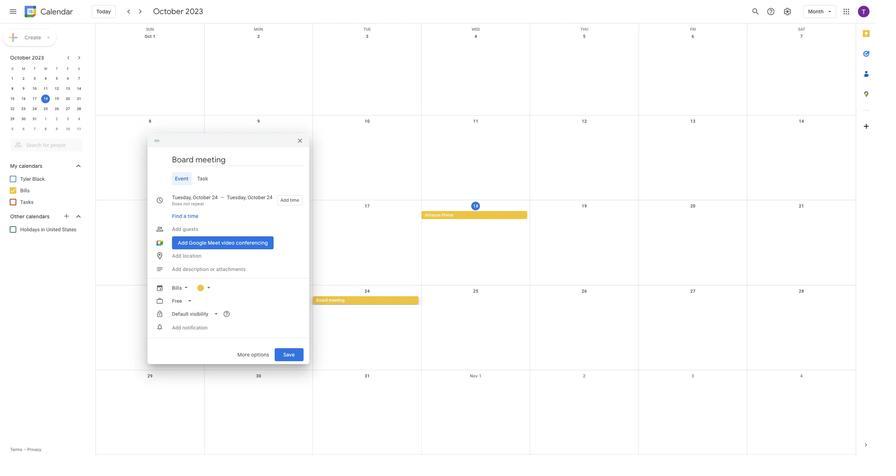 Task type: describe. For each thing, give the bounding box(es) containing it.
november 10 element
[[64, 125, 72, 134]]

28 inside 28 element
[[77, 107, 81, 111]]

2 t from the left
[[56, 67, 58, 71]]

22
[[10, 107, 14, 111]]

f
[[67, 67, 69, 71]]

row containing oct 1
[[96, 31, 856, 116]]

add guests button
[[169, 223, 304, 236]]

task
[[197, 176, 208, 182]]

17 inside grid
[[365, 204, 370, 209]]

15
[[10, 97, 14, 101]]

11 element
[[41, 85, 50, 93]]

1 vertical spatial bills
[[172, 286, 182, 291]]

add notification button
[[169, 320, 211, 337]]

9 for october 2023
[[22, 87, 25, 91]]

calendars for my calendars
[[19, 163, 42, 170]]

does
[[172, 202, 182, 207]]

0 horizontal spatial october 2023
[[10, 55, 44, 61]]

holidays in united states
[[20, 227, 76, 233]]

november 9 element
[[52, 125, 61, 134]]

find a time button
[[169, 210, 201, 223]]

0 horizontal spatial 2023
[[32, 55, 44, 61]]

29 element
[[8, 115, 17, 124]]

event
[[175, 176, 189, 182]]

today
[[97, 8, 111, 15]]

a
[[184, 213, 186, 220]]

settings menu image
[[783, 7, 792, 16]]

november 3 element
[[64, 115, 72, 124]]

tab list containing event
[[153, 172, 304, 185]]

8 inside row
[[45, 127, 47, 131]]

month
[[808, 8, 824, 15]]

14 for sun
[[799, 119, 804, 124]]

1 horizontal spatial 28
[[799, 289, 804, 294]]

m
[[22, 67, 25, 71]]

19 element
[[52, 95, 61, 103]]

add notification
[[172, 325, 208, 331]]

1 t from the left
[[34, 67, 36, 71]]

24 inside grid
[[365, 289, 370, 294]]

1 vertical spatial 26
[[582, 289, 587, 294]]

13 for sun
[[690, 119, 696, 124]]

26 inside row group
[[55, 107, 59, 111]]

sun
[[146, 27, 154, 32]]

my calendars list
[[1, 173, 90, 208]]

20 inside 20 element
[[66, 97, 70, 101]]

attachments
[[216, 267, 246, 273]]

row containing sun
[[96, 23, 856, 32]]

november 7 element
[[30, 125, 39, 134]]

add other calendars image
[[63, 213, 70, 220]]

add time
[[280, 198, 299, 203]]

black
[[32, 176, 45, 182]]

november 11 element
[[75, 125, 83, 134]]

row containing 15
[[7, 94, 85, 104]]

time inside button
[[188, 213, 199, 220]]

calendar
[[40, 7, 73, 17]]

not
[[183, 202, 190, 207]]

5 for 1
[[56, 77, 58, 81]]

prime
[[442, 213, 453, 218]]

october 2023 grid
[[7, 64, 85, 134]]

12 element
[[52, 85, 61, 93]]

guests
[[183, 227, 198, 232]]

board meeting button
[[313, 297, 419, 305]]

12 for october 2023
[[55, 87, 59, 91]]

24 left add time
[[267, 195, 272, 201]]

states
[[62, 227, 76, 233]]

12 for sun
[[582, 119, 587, 124]]

fri
[[690, 27, 696, 32]]

amazon prime button
[[422, 212, 527, 220]]

7 for 1
[[78, 77, 80, 81]]

11 for october 2023
[[44, 87, 48, 91]]

grid containing oct 1
[[95, 23, 856, 456]]

repeat
[[191, 202, 204, 207]]

add description or attachments
[[172, 267, 246, 273]]

october up m
[[10, 55, 31, 61]]

find a time
[[172, 213, 199, 220]]

bills inside my calendars "list"
[[20, 188, 30, 194]]

1 up 15
[[11, 77, 13, 81]]

13 for october 2023
[[66, 87, 70, 91]]

my
[[10, 163, 17, 170]]

october left add time button
[[248, 195, 266, 201]]

w
[[44, 67, 47, 71]]

sat
[[798, 27, 805, 32]]

add location
[[172, 253, 201, 259]]

row containing 5
[[7, 124, 85, 134]]

1 tuesday, from the left
[[172, 195, 192, 201]]

6 for oct 1
[[692, 34, 694, 39]]

oct 1
[[145, 34, 155, 39]]

month button
[[804, 3, 836, 20]]

november 4 element
[[75, 115, 83, 124]]

14 for october 2023
[[77, 87, 81, 91]]

oct
[[145, 34, 152, 39]]

1 right "oct"
[[153, 34, 155, 39]]

united
[[46, 227, 61, 233]]

create
[[25, 34, 41, 41]]

find
[[172, 213, 182, 220]]

in
[[41, 227, 45, 233]]

my calendars
[[10, 163, 42, 170]]

18 inside cell
[[44, 97, 48, 101]]

9 inside row
[[56, 127, 58, 131]]

tue
[[364, 27, 371, 32]]

Search for people text field
[[14, 139, 78, 152]]

other calendars button
[[1, 211, 90, 223]]

location
[[183, 253, 201, 259]]

board meeting
[[316, 298, 345, 303]]

add for add guests
[[172, 227, 181, 232]]

add for add notification
[[172, 325, 181, 331]]

1 horizontal spatial 2023
[[185, 7, 203, 17]]

10 for sun
[[365, 119, 370, 124]]

terms – privacy
[[10, 448, 41, 453]]

board
[[316, 298, 328, 303]]

2 inside november 2 element
[[56, 117, 58, 121]]

calendars for other calendars
[[26, 214, 50, 220]]

2 vertical spatial 7
[[34, 127, 36, 131]]

meeting
[[329, 298, 345, 303]]

november 1 element
[[41, 115, 50, 124]]

8 for october 2023
[[11, 87, 13, 91]]

october up sun
[[153, 7, 184, 17]]

1 down 25 element
[[45, 117, 47, 121]]

21 element
[[75, 95, 83, 103]]

terms
[[10, 448, 22, 453]]

privacy
[[27, 448, 41, 453]]

add for add description or attachments
[[172, 267, 181, 273]]

description
[[183, 267, 209, 273]]

main drawer image
[[9, 7, 17, 16]]

28 element
[[75, 105, 83, 113]]



Task type: locate. For each thing, give the bounding box(es) containing it.
10 element
[[30, 85, 39, 93]]

1 vertical spatial october 2023
[[10, 55, 44, 61]]

1 vertical spatial 11
[[473, 119, 478, 124]]

18, today element
[[41, 95, 50, 103]]

0 horizontal spatial s
[[11, 67, 14, 71]]

0 horizontal spatial 11
[[44, 87, 48, 91]]

13 inside row group
[[66, 87, 70, 91]]

s
[[11, 67, 14, 71], [78, 67, 80, 71]]

13
[[66, 87, 70, 91], [690, 119, 696, 124]]

0 vertical spatial 6
[[692, 34, 694, 39]]

s left m
[[11, 67, 14, 71]]

0 horizontal spatial 13
[[66, 87, 70, 91]]

2 tuesday, from the left
[[227, 195, 246, 201]]

20
[[66, 97, 70, 101], [690, 204, 696, 209]]

nov
[[470, 374, 478, 379]]

14 element
[[75, 85, 83, 93]]

terms link
[[10, 448, 22, 453]]

1 vertical spatial 30
[[256, 374, 261, 379]]

2 vertical spatial 8
[[45, 127, 47, 131]]

10 inside grid
[[365, 119, 370, 124]]

1 vertical spatial 31
[[365, 374, 370, 379]]

row containing 17
[[96, 201, 856, 286]]

27 inside october 2023 grid
[[66, 107, 70, 111]]

add for add time
[[280, 198, 289, 203]]

row group
[[7, 74, 85, 134]]

october 2023 up sun
[[153, 7, 203, 17]]

31 inside row group
[[33, 117, 37, 121]]

23
[[21, 107, 26, 111]]

calendars up in
[[26, 214, 50, 220]]

24 down 17 element
[[33, 107, 37, 111]]

14 inside 'element'
[[77, 87, 81, 91]]

1 vertical spatial time
[[188, 213, 199, 220]]

0 vertical spatial 17
[[33, 97, 37, 101]]

2
[[257, 34, 260, 39], [22, 77, 25, 81], [56, 117, 58, 121], [583, 374, 586, 379]]

add for add location
[[172, 253, 181, 259]]

0 horizontal spatial 10
[[33, 87, 37, 91]]

29 inside row group
[[10, 117, 14, 121]]

0 vertical spatial 26
[[55, 107, 59, 111]]

21 inside 21 element
[[77, 97, 81, 101]]

0 horizontal spatial bills
[[20, 188, 30, 194]]

november 5 element
[[8, 125, 17, 134]]

calendars up tyler black
[[19, 163, 42, 170]]

calendar heading
[[39, 7, 73, 17]]

2 horizontal spatial 5
[[583, 34, 586, 39]]

0 horizontal spatial 21
[[77, 97, 81, 101]]

1 vertical spatial 27
[[690, 289, 696, 294]]

thu
[[581, 27, 588, 32]]

1 vertical spatial 13
[[690, 119, 696, 124]]

grid
[[95, 23, 856, 456]]

0 vertical spatial 28
[[77, 107, 81, 111]]

1 horizontal spatial october 2023
[[153, 7, 203, 17]]

25
[[44, 107, 48, 111], [473, 289, 478, 294]]

2 vertical spatial 10
[[66, 127, 70, 131]]

30 for 1
[[21, 117, 26, 121]]

2 vertical spatial 11
[[77, 127, 81, 131]]

1 horizontal spatial 13
[[690, 119, 696, 124]]

Add title and time text field
[[172, 155, 304, 166]]

0 vertical spatial time
[[290, 198, 299, 203]]

0 horizontal spatial 20
[[66, 97, 70, 101]]

28
[[77, 107, 81, 111], [799, 289, 804, 294]]

7 down sat at the top of page
[[800, 34, 803, 39]]

22 element
[[8, 105, 17, 113]]

7 for oct 1
[[800, 34, 803, 39]]

event button
[[172, 172, 191, 185]]

2 horizontal spatial 9
[[257, 119, 260, 124]]

1 vertical spatial 5
[[56, 77, 58, 81]]

1 horizontal spatial 5
[[56, 77, 58, 81]]

0 vertical spatial 21
[[77, 97, 81, 101]]

7 up 14 'element' on the left of the page
[[78, 77, 80, 81]]

0 horizontal spatial 26
[[55, 107, 59, 111]]

5 up 12 "element" on the left top of the page
[[56, 77, 58, 81]]

0 horizontal spatial 28
[[77, 107, 81, 111]]

23 element
[[19, 105, 28, 113]]

1 horizontal spatial 27
[[690, 289, 696, 294]]

t left f
[[56, 67, 58, 71]]

0 horizontal spatial 5
[[11, 127, 13, 131]]

0 vertical spatial 8
[[11, 87, 13, 91]]

0 vertical spatial 14
[[77, 87, 81, 91]]

0 horizontal spatial 25
[[44, 107, 48, 111]]

tasks
[[20, 200, 34, 205]]

17 element
[[30, 95, 39, 103]]

my calendars button
[[1, 160, 90, 172]]

1 vertical spatial 18
[[473, 204, 478, 209]]

add inside button
[[280, 198, 289, 203]]

calendar element
[[23, 4, 73, 20]]

24 element
[[30, 105, 39, 113]]

5 inside "element"
[[11, 127, 13, 131]]

0 horizontal spatial 31
[[33, 117, 37, 121]]

tyler
[[20, 176, 31, 182]]

1 vertical spatial 6
[[67, 77, 69, 81]]

october up repeat
[[193, 195, 211, 201]]

1 horizontal spatial 10
[[66, 127, 70, 131]]

1 right nov
[[479, 374, 482, 379]]

15 element
[[8, 95, 17, 103]]

november 8 element
[[41, 125, 50, 134]]

row containing s
[[7, 64, 85, 74]]

2 horizontal spatial 7
[[800, 34, 803, 39]]

1 horizontal spatial 18
[[473, 204, 478, 209]]

16
[[21, 97, 26, 101]]

1 vertical spatial 14
[[799, 119, 804, 124]]

1 horizontal spatial 12
[[582, 119, 587, 124]]

9 for sun
[[257, 119, 260, 124]]

12 inside grid
[[582, 119, 587, 124]]

None field
[[169, 295, 198, 308], [169, 308, 224, 321], [169, 295, 198, 308], [169, 308, 224, 321]]

19
[[55, 97, 59, 101], [582, 204, 587, 209]]

row containing 1
[[7, 74, 85, 84]]

1 horizontal spatial t
[[56, 67, 58, 71]]

cell
[[96, 212, 204, 220], [204, 212, 313, 220], [313, 212, 422, 220], [530, 212, 639, 220], [639, 212, 747, 220], [96, 297, 204, 305], [204, 297, 313, 305], [422, 297, 530, 305], [530, 297, 639, 305], [639, 297, 747, 305]]

31
[[33, 117, 37, 121], [365, 374, 370, 379]]

time
[[290, 198, 299, 203], [188, 213, 199, 220]]

row
[[96, 23, 856, 32], [96, 31, 856, 116], [7, 64, 85, 74], [7, 74, 85, 84], [7, 84, 85, 94], [7, 94, 85, 104], [7, 104, 85, 114], [7, 114, 85, 124], [96, 116, 856, 201], [7, 124, 85, 134], [96, 201, 856, 286], [96, 286, 856, 371], [96, 371, 856, 456]]

20 element
[[64, 95, 72, 103]]

0 horizontal spatial 30
[[21, 117, 26, 121]]

0 horizontal spatial 17
[[33, 97, 37, 101]]

0 vertical spatial 27
[[66, 107, 70, 111]]

1 vertical spatial 20
[[690, 204, 696, 209]]

1 s from the left
[[11, 67, 14, 71]]

30 element
[[19, 115, 28, 124]]

0 horizontal spatial tuesday,
[[172, 195, 192, 201]]

0 horizontal spatial 27
[[66, 107, 70, 111]]

calendars
[[19, 163, 42, 170], [26, 214, 50, 220]]

0 vertical spatial 20
[[66, 97, 70, 101]]

october 2023
[[153, 7, 203, 17], [10, 55, 44, 61]]

1 vertical spatial 10
[[365, 119, 370, 124]]

26 element
[[52, 105, 61, 113]]

october
[[153, 7, 184, 17], [10, 55, 31, 61], [193, 195, 211, 201], [248, 195, 266, 201]]

2 vertical spatial 9
[[56, 127, 58, 131]]

1 horizontal spatial 19
[[582, 204, 587, 209]]

26
[[55, 107, 59, 111], [582, 289, 587, 294]]

tuesday, right to element
[[227, 195, 246, 201]]

bills down tyler
[[20, 188, 30, 194]]

8
[[11, 87, 13, 91], [149, 119, 151, 124], [45, 127, 47, 131]]

amazon
[[425, 213, 441, 218]]

add inside 'button'
[[172, 325, 181, 331]]

to element
[[221, 194, 224, 201]]

row group containing 1
[[7, 74, 85, 134]]

0 horizontal spatial 7
[[34, 127, 36, 131]]

1 horizontal spatial 11
[[77, 127, 81, 131]]

0 vertical spatial calendars
[[19, 163, 42, 170]]

12 inside "element"
[[55, 87, 59, 91]]

18 up amazon prime button
[[473, 204, 478, 209]]

1 horizontal spatial tab list
[[856, 23, 876, 436]]

17
[[33, 97, 37, 101], [365, 204, 370, 209]]

0 vertical spatial october 2023
[[153, 7, 203, 17]]

31 for 1
[[33, 117, 37, 121]]

18
[[44, 97, 48, 101], [473, 204, 478, 209]]

25 element
[[41, 105, 50, 113]]

2 s from the left
[[78, 67, 80, 71]]

0 vertical spatial 30
[[21, 117, 26, 121]]

0 horizontal spatial 12
[[55, 87, 59, 91]]

tuesday, october 24 – tuesday, october 24 does not repeat
[[172, 195, 272, 207]]

2 horizontal spatial 11
[[473, 119, 478, 124]]

1 vertical spatial 8
[[149, 119, 151, 124]]

0 horizontal spatial 18
[[44, 97, 48, 101]]

0 vertical spatial 10
[[33, 87, 37, 91]]

27 element
[[64, 105, 72, 113]]

29 for 1
[[10, 117, 14, 121]]

12
[[55, 87, 59, 91], [582, 119, 587, 124]]

nov 1
[[470, 374, 482, 379]]

19 inside grid
[[582, 204, 587, 209]]

add time button
[[277, 196, 303, 206]]

6 down fri at the top
[[692, 34, 694, 39]]

None search field
[[0, 136, 90, 152]]

13 inside grid
[[690, 119, 696, 124]]

0 vertical spatial bills
[[20, 188, 30, 194]]

10 for october 2023
[[33, 87, 37, 91]]

11 for sun
[[473, 119, 478, 124]]

other
[[10, 214, 25, 220]]

october 2023 up m
[[10, 55, 44, 61]]

tuesday,
[[172, 195, 192, 201], [227, 195, 246, 201]]

1 horizontal spatial 14
[[799, 119, 804, 124]]

21
[[77, 97, 81, 101], [799, 204, 804, 209]]

6
[[692, 34, 694, 39], [67, 77, 69, 81], [22, 127, 25, 131]]

31 element
[[30, 115, 39, 124]]

0 vertical spatial 9
[[22, 87, 25, 91]]

31 for nov 1
[[365, 374, 370, 379]]

add inside dropdown button
[[172, 227, 181, 232]]

november 6 element
[[19, 125, 28, 134]]

5 for oct 1
[[583, 34, 586, 39]]

today button
[[92, 3, 116, 20]]

7 inside grid
[[800, 34, 803, 39]]

1 horizontal spatial 21
[[799, 204, 804, 209]]

30 inside 30 element
[[21, 117, 26, 121]]

4
[[475, 34, 477, 39], [45, 77, 47, 81], [78, 117, 80, 121], [800, 374, 803, 379]]

1 horizontal spatial 31
[[365, 374, 370, 379]]

1 vertical spatial 7
[[78, 77, 80, 81]]

tab list
[[856, 23, 876, 436], [153, 172, 304, 185]]

24 left to element
[[212, 195, 218, 201]]

17 inside 17 element
[[33, 97, 37, 101]]

11
[[44, 87, 48, 91], [473, 119, 478, 124], [77, 127, 81, 131]]

30 for nov 1
[[256, 374, 261, 379]]

0 vertical spatial 5
[[583, 34, 586, 39]]

29 inside grid
[[148, 374, 153, 379]]

14
[[77, 87, 81, 91], [799, 119, 804, 124]]

9
[[22, 87, 25, 91], [257, 119, 260, 124], [56, 127, 58, 131]]

0 horizontal spatial 19
[[55, 97, 59, 101]]

0 horizontal spatial tab list
[[153, 172, 304, 185]]

1 vertical spatial 12
[[582, 119, 587, 124]]

1 vertical spatial 9
[[257, 119, 260, 124]]

6 down f
[[67, 77, 69, 81]]

1 horizontal spatial 9
[[56, 127, 58, 131]]

create button
[[3, 29, 56, 46]]

24
[[33, 107, 37, 111], [212, 195, 218, 201], [267, 195, 272, 201], [365, 289, 370, 294]]

privacy link
[[27, 448, 41, 453]]

–
[[221, 195, 224, 201], [23, 448, 26, 453]]

row containing 24
[[96, 286, 856, 371]]

amazon prime
[[425, 213, 453, 218]]

5 down 29 element
[[11, 127, 13, 131]]

november 2 element
[[52, 115, 61, 124]]

mon
[[254, 27, 263, 32]]

18 cell
[[40, 94, 51, 104]]

row containing 22
[[7, 104, 85, 114]]

2 horizontal spatial 10
[[365, 119, 370, 124]]

t
[[34, 67, 36, 71], [56, 67, 58, 71]]

tuesday, up the does
[[172, 195, 192, 201]]

1 horizontal spatial –
[[221, 195, 224, 201]]

time inside button
[[290, 198, 299, 203]]

16 element
[[19, 95, 28, 103]]

29 for nov 1
[[148, 374, 153, 379]]

1 vertical spatial 25
[[473, 289, 478, 294]]

19 inside row group
[[55, 97, 59, 101]]

10 inside row
[[66, 127, 70, 131]]

bills down 'add location'
[[172, 286, 182, 291]]

30
[[21, 117, 26, 121], [256, 374, 261, 379]]

2023
[[185, 7, 203, 17], [32, 55, 44, 61]]

1 vertical spatial calendars
[[26, 214, 50, 220]]

31 inside grid
[[365, 374, 370, 379]]

add guests
[[172, 227, 198, 232]]

holidays
[[20, 227, 40, 233]]

1 vertical spatial 2023
[[32, 55, 44, 61]]

0 horizontal spatial –
[[23, 448, 26, 453]]

tyler black
[[20, 176, 45, 182]]

1 horizontal spatial 20
[[690, 204, 696, 209]]

1 horizontal spatial 7
[[78, 77, 80, 81]]

1 vertical spatial 19
[[582, 204, 587, 209]]

0 horizontal spatial 29
[[10, 117, 14, 121]]

add
[[280, 198, 289, 203], [172, 227, 181, 232], [172, 253, 181, 259], [172, 267, 181, 273], [172, 325, 181, 331]]

13 element
[[64, 85, 72, 93]]

24 up board meeting button
[[365, 289, 370, 294]]

0 vertical spatial 13
[[66, 87, 70, 91]]

other calendars
[[10, 214, 50, 220]]

t left the w
[[34, 67, 36, 71]]

5
[[583, 34, 586, 39], [56, 77, 58, 81], [11, 127, 13, 131]]

3
[[366, 34, 369, 39], [34, 77, 36, 81], [67, 117, 69, 121], [692, 374, 694, 379]]

notification
[[182, 325, 208, 331]]

7 down the 31 element
[[34, 127, 36, 131]]

2 horizontal spatial 8
[[149, 119, 151, 124]]

1 horizontal spatial 30
[[256, 374, 261, 379]]

wed
[[472, 27, 480, 32]]

1 horizontal spatial 29
[[148, 374, 153, 379]]

25 inside october 2023 grid
[[44, 107, 48, 111]]

0 vertical spatial 2023
[[185, 7, 203, 17]]

10
[[33, 87, 37, 91], [365, 119, 370, 124], [66, 127, 70, 131]]

2 vertical spatial 5
[[11, 127, 13, 131]]

8 for sun
[[149, 119, 151, 124]]

24 inside row group
[[33, 107, 37, 111]]

or
[[210, 267, 215, 273]]

– inside tuesday, october 24 – tuesday, october 24 does not repeat
[[221, 195, 224, 201]]

6 for 1
[[67, 77, 69, 81]]

0 vertical spatial 18
[[44, 97, 48, 101]]

0 horizontal spatial 6
[[22, 127, 25, 131]]

0 vertical spatial 11
[[44, 87, 48, 91]]

task button
[[194, 172, 211, 185]]

5 down thu
[[583, 34, 586, 39]]

7
[[800, 34, 803, 39], [78, 77, 80, 81], [34, 127, 36, 131]]

s right f
[[78, 67, 80, 71]]

6 down 30 element
[[22, 127, 25, 131]]

18 down 11 element
[[44, 97, 48, 101]]



Task type: vqa. For each thing, say whether or not it's contained in the screenshot.
5 to the left
yes



